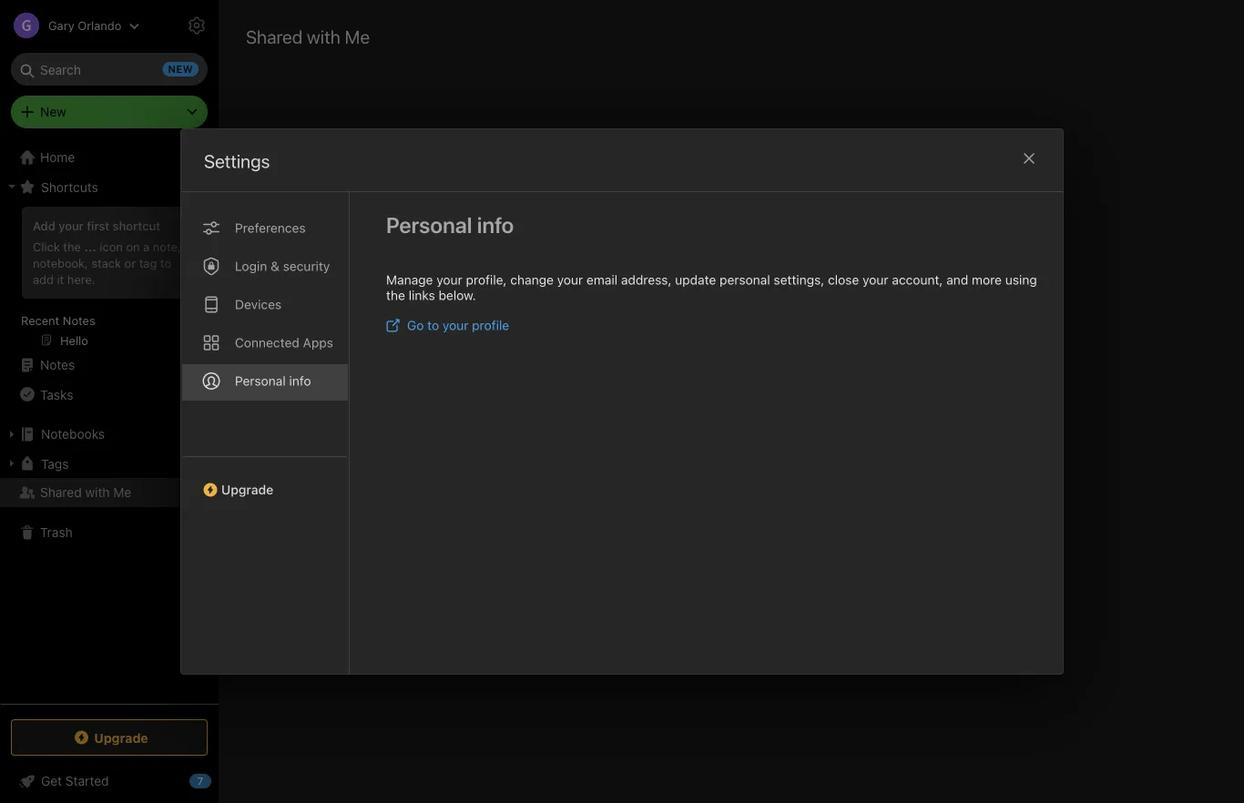 Task type: describe. For each thing, give the bounding box(es) containing it.
me inside 'shared with me' link
[[113, 485, 131, 500]]

tags
[[41, 456, 69, 471]]

change
[[511, 272, 554, 287]]

apps
[[303, 335, 333, 350]]

tree containing home
[[0, 143, 219, 703]]

recent notes
[[21, 313, 95, 327]]

group containing add your first shortcut
[[0, 201, 218, 358]]

personal inside tab list
[[235, 374, 286, 389]]

on
[[126, 240, 140, 253]]

info inside tab list
[[289, 374, 311, 389]]

personal info inside tab list
[[235, 374, 311, 389]]

shortcuts button
[[0, 172, 218, 201]]

0 horizontal spatial with
[[85, 485, 110, 500]]

expand notebooks image
[[5, 427, 19, 442]]

click the ...
[[33, 240, 96, 253]]

go to your profile
[[407, 318, 510, 333]]

add
[[33, 272, 54, 286]]

first
[[87, 219, 110, 232]]

notes link
[[0, 351, 218, 380]]

add
[[33, 219, 55, 232]]

profile
[[472, 318, 510, 333]]

0 vertical spatial upgrade button
[[181, 457, 349, 505]]

it
[[57, 272, 64, 286]]

home
[[40, 150, 75, 165]]

trash link
[[0, 518, 218, 548]]

0 vertical spatial shared
[[246, 26, 303, 47]]

icon on a note, notebook, stack or tag to add it here.
[[33, 240, 181, 286]]

devices
[[235, 297, 282, 312]]

1 horizontal spatial personal info
[[386, 212, 514, 238]]

1 horizontal spatial info
[[477, 212, 514, 238]]

and
[[947, 272, 969, 287]]

links
[[409, 288, 435, 303]]

close image
[[1019, 148, 1041, 169]]

me inside shared with me element
[[345, 26, 370, 47]]

1 vertical spatial notes
[[40, 358, 75, 373]]

here.
[[67, 272, 95, 286]]

new button
[[11, 96, 208, 128]]

stack
[[92, 256, 121, 270]]

...
[[84, 240, 96, 253]]

your inside "group"
[[59, 219, 84, 232]]

using
[[1006, 272, 1038, 287]]

tasks
[[40, 387, 73, 402]]

1 vertical spatial upgrade button
[[11, 720, 208, 756]]

icon
[[100, 240, 123, 253]]

manage your profile, change your email address, update personal settings, close your account, and more using the links below.
[[386, 272, 1038, 303]]

notes inside "group"
[[63, 313, 95, 327]]

login & security
[[235, 259, 330, 274]]

settings image
[[186, 15, 208, 36]]

Search text field
[[24, 53, 195, 86]]

notebook,
[[33, 256, 88, 270]]

go to your profile button
[[386, 318, 510, 333]]

note,
[[153, 240, 181, 253]]

personal
[[720, 272, 771, 287]]

more
[[972, 272, 1002, 287]]

the inside manage your profile, change your email address, update personal settings, close your account, and more using the links below.
[[386, 288, 405, 303]]

settings
[[204, 150, 270, 172]]

1 horizontal spatial shared with me
[[246, 26, 370, 47]]

preferences
[[235, 221, 306, 236]]

home link
[[0, 143, 219, 172]]



Task type: locate. For each thing, give the bounding box(es) containing it.
new
[[40, 104, 66, 119]]

0 horizontal spatial personal info
[[235, 374, 311, 389]]

me
[[345, 26, 370, 47], [113, 485, 131, 500]]

your up click the ...
[[59, 219, 84, 232]]

your up below.
[[437, 272, 463, 287]]

0 horizontal spatial to
[[160, 256, 171, 270]]

your
[[59, 219, 84, 232], [437, 272, 463, 287], [557, 272, 583, 287], [863, 272, 889, 287], [443, 318, 469, 333]]

personal down "connected"
[[235, 374, 286, 389]]

notes
[[63, 313, 95, 327], [40, 358, 75, 373]]

profile,
[[466, 272, 507, 287]]

1 horizontal spatial the
[[386, 288, 405, 303]]

0 vertical spatial the
[[63, 240, 81, 253]]

update
[[675, 272, 717, 287]]

shared down tags
[[40, 485, 82, 500]]

info
[[477, 212, 514, 238], [289, 374, 311, 389]]

connected apps
[[235, 335, 333, 350]]

your down below.
[[443, 318, 469, 333]]

upgrade for the top upgrade popup button
[[221, 482, 274, 498]]

1 horizontal spatial shared
[[246, 26, 303, 47]]

&
[[271, 259, 280, 274]]

to inside icon on a note, notebook, stack or tag to add it here.
[[160, 256, 171, 270]]

0 vertical spatial to
[[160, 256, 171, 270]]

1 horizontal spatial to
[[428, 318, 439, 333]]

shared with me link
[[0, 478, 218, 508]]

1 vertical spatial shared with me
[[40, 485, 131, 500]]

email
[[587, 272, 618, 287]]

the
[[63, 240, 81, 253], [386, 288, 405, 303]]

0 vertical spatial notes
[[63, 313, 95, 327]]

shared with me
[[246, 26, 370, 47], [40, 485, 131, 500]]

your right close
[[863, 272, 889, 287]]

0 horizontal spatial shared
[[40, 485, 82, 500]]

connected
[[235, 335, 300, 350]]

info up profile,
[[477, 212, 514, 238]]

upgrade
[[221, 482, 274, 498], [94, 731, 148, 746]]

go
[[407, 318, 424, 333]]

settings,
[[774, 272, 825, 287]]

manage
[[386, 272, 433, 287]]

address,
[[621, 272, 672, 287]]

close
[[828, 272, 860, 287]]

0 vertical spatial me
[[345, 26, 370, 47]]

0 vertical spatial personal info
[[386, 212, 514, 238]]

shared inside tree
[[40, 485, 82, 500]]

trash
[[40, 525, 73, 540]]

1 vertical spatial shared
[[40, 485, 82, 500]]

shortcuts
[[41, 179, 98, 194]]

1 vertical spatial upgrade
[[94, 731, 148, 746]]

add your first shortcut
[[33, 219, 160, 232]]

tab list containing preferences
[[181, 192, 350, 674]]

tasks button
[[0, 380, 218, 409]]

0 vertical spatial upgrade
[[221, 482, 274, 498]]

0 horizontal spatial shared with me
[[40, 485, 131, 500]]

tags button
[[0, 449, 218, 478]]

notes right the recent
[[63, 313, 95, 327]]

1 vertical spatial me
[[113, 485, 131, 500]]

0 horizontal spatial upgrade
[[94, 731, 148, 746]]

upgrade button
[[181, 457, 349, 505], [11, 720, 208, 756]]

to
[[160, 256, 171, 270], [428, 318, 439, 333]]

1 vertical spatial to
[[428, 318, 439, 333]]

below.
[[439, 288, 476, 303]]

notes up "tasks"
[[40, 358, 75, 373]]

1 vertical spatial the
[[386, 288, 405, 303]]

the down manage
[[386, 288, 405, 303]]

upgrade for bottommost upgrade popup button
[[94, 731, 148, 746]]

personal up manage
[[386, 212, 472, 238]]

1 vertical spatial personal
[[235, 374, 286, 389]]

0 vertical spatial info
[[477, 212, 514, 238]]

group
[[0, 201, 218, 358]]

the left ...
[[63, 240, 81, 253]]

a
[[143, 240, 150, 253]]

1 horizontal spatial me
[[345, 26, 370, 47]]

personal
[[386, 212, 472, 238], [235, 374, 286, 389]]

0 vertical spatial with
[[307, 26, 341, 47]]

1 horizontal spatial with
[[307, 26, 341, 47]]

shared with me element
[[219, 0, 1245, 804]]

shared
[[246, 26, 303, 47], [40, 485, 82, 500]]

1 vertical spatial with
[[85, 485, 110, 500]]

1 vertical spatial personal info
[[235, 374, 311, 389]]

with
[[307, 26, 341, 47], [85, 485, 110, 500]]

tab list
[[181, 192, 350, 674]]

0 horizontal spatial me
[[113, 485, 131, 500]]

None search field
[[24, 53, 195, 86]]

0 horizontal spatial the
[[63, 240, 81, 253]]

personal info
[[386, 212, 514, 238], [235, 374, 311, 389]]

0 vertical spatial personal
[[386, 212, 472, 238]]

0 horizontal spatial personal
[[235, 374, 286, 389]]

0 horizontal spatial info
[[289, 374, 311, 389]]

the inside "group"
[[63, 240, 81, 253]]

recent
[[21, 313, 59, 327]]

1 vertical spatial info
[[289, 374, 311, 389]]

security
[[283, 259, 330, 274]]

tree
[[0, 143, 219, 703]]

your left email
[[557, 272, 583, 287]]

personal info up profile,
[[386, 212, 514, 238]]

login
[[235, 259, 267, 274]]

to down note, in the top of the page
[[160, 256, 171, 270]]

shortcut
[[113, 219, 160, 232]]

to right go
[[428, 318, 439, 333]]

click
[[33, 240, 60, 253]]

personal info down "connected"
[[235, 374, 311, 389]]

notebooks link
[[0, 420, 218, 449]]

upgrade inside tab list
[[221, 482, 274, 498]]

account,
[[892, 272, 943, 287]]

1 horizontal spatial upgrade
[[221, 482, 274, 498]]

or
[[125, 256, 136, 270]]

tag
[[139, 256, 157, 270]]

1 horizontal spatial personal
[[386, 212, 472, 238]]

info down connected apps
[[289, 374, 311, 389]]

0 vertical spatial shared with me
[[246, 26, 370, 47]]

shared right settings icon
[[246, 26, 303, 47]]

expand tags image
[[5, 457, 19, 471]]

notebooks
[[41, 427, 105, 442]]



Task type: vqa. For each thing, say whether or not it's contained in the screenshot.
Home
yes



